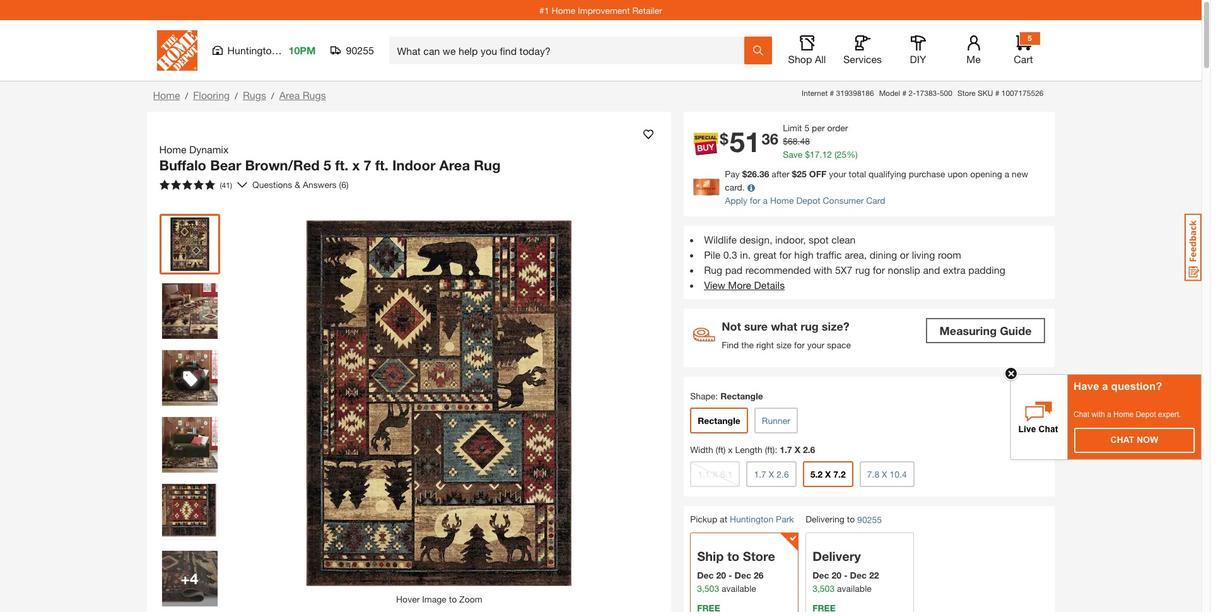 Task type: describe. For each thing, give the bounding box(es) containing it.
rug inside home dynamix buffalo bear brown/red 5 ft. x 7 ft. indoor area rug
[[474, 157, 501, 174]]

depot for expert.
[[1137, 410, 1157, 419]]

apply for a home depot consumer card link
[[725, 195, 886, 206]]

0 vertical spatial park
[[280, 44, 301, 56]]

2 / from the left
[[235, 90, 238, 101]]

model
[[880, 88, 901, 98]]

1 (ft) from the left
[[716, 444, 726, 455]]

90255 button
[[331, 44, 375, 57]]

5 for cart
[[1028, 33, 1032, 43]]

card
[[867, 195, 886, 206]]

(41)
[[220, 180, 232, 190]]

me
[[967, 53, 981, 65]]

diy button
[[898, 35, 939, 66]]

purchase
[[909, 169, 946, 179]]

now
[[1137, 435, 1159, 445]]

available inside ship to store dec 20 - dec 26 3,503 available
[[722, 583, 757, 594]]

1 horizontal spatial with
[[1092, 410, 1106, 419]]

4
[[190, 570, 198, 587]]

wildlife
[[704, 234, 737, 246]]

brown red home dynamix area rugs 2 17383 500 64.0 image
[[162, 216, 217, 272]]

(41) link
[[154, 175, 247, 195]]

huntington park button
[[730, 514, 794, 524]]

question?
[[1112, 380, 1163, 392]]

90255 link
[[858, 513, 882, 526]]

for down "dining"
[[873, 264, 886, 276]]

3,503 inside delivery dec 20 - dec 22 3,503 available
[[813, 583, 835, 594]]

1.7 x 2.6 button
[[747, 461, 797, 487]]

5.2 x 7.2
[[811, 469, 846, 480]]

1 horizontal spatial huntington
[[730, 514, 774, 524]]

expert.
[[1159, 410, 1182, 419]]

view
[[704, 279, 726, 291]]

to inside button
[[449, 594, 457, 604]]

area,
[[845, 249, 867, 261]]

5 for limit
[[805, 122, 810, 133]]

0 horizontal spatial area
[[279, 89, 300, 101]]

$ down limit
[[783, 136, 788, 146]]

1.1 x 6.1
[[698, 469, 733, 480]]

flooring link
[[193, 89, 230, 101]]

a inside your total qualifying purchase upon opening a new card.
[[1005, 169, 1010, 179]]

a right 'have'
[[1103, 380, 1109, 392]]

1 vertical spatial park
[[776, 514, 794, 524]]

home / flooring / rugs / area rugs
[[153, 89, 326, 101]]

x for 1.1 x 6.1
[[713, 469, 718, 480]]

6.1
[[721, 469, 733, 480]]

space
[[828, 340, 851, 350]]

great
[[754, 249, 777, 261]]

x for 7.8 x 10.4
[[882, 469, 888, 480]]

new
[[1012, 169, 1029, 179]]

1 horizontal spatial :
[[775, 444, 778, 455]]

with inside the wildlife design, indoor, spot clean pile 0.3 in. great for high traffic area, dining or living room rug pad recommended with 5x7 rug for nonslip and extra padding view more details
[[814, 264, 833, 276]]

delivering
[[806, 514, 845, 524]]

pay
[[725, 169, 740, 179]]

measuring guide
[[940, 324, 1032, 338]]

1 ft. from the left
[[335, 157, 349, 174]]

questions
[[253, 179, 292, 190]]

questions & answers (6)
[[253, 179, 349, 190]]

$ inside $ 51 36
[[720, 130, 729, 148]]

delivery
[[813, 549, 861, 564]]

padding
[[969, 264, 1006, 276]]

5 inside home dynamix buffalo bear brown/red 5 ft. x 7 ft. indoor area rug
[[324, 157, 331, 174]]

brown red home dynamix area rugs 2 17383 500 e1.1 image
[[162, 283, 217, 339]]

apply for a home depot consumer card
[[725, 195, 886, 206]]

chat
[[1111, 435, 1135, 445]]

5 stars image
[[159, 180, 215, 190]]

&
[[295, 179, 300, 190]]

0 vertical spatial rectangle
[[721, 391, 764, 401]]

dining
[[870, 249, 898, 261]]

%)
[[847, 149, 858, 160]]

1 / from the left
[[185, 90, 188, 101]]

apply now image
[[694, 179, 725, 195]]

20 inside ship to store dec 20 - dec 26 3,503 available
[[717, 570, 726, 581]]

bear
[[210, 157, 241, 174]]

and
[[924, 264, 941, 276]]

rectangle button
[[691, 408, 748, 434]]

a right chat
[[1108, 410, 1112, 419]]

26
[[754, 570, 764, 581]]

card.
[[725, 182, 745, 193]]

5.2
[[811, 469, 823, 480]]

1.1
[[698, 469, 710, 480]]

size
[[777, 340, 792, 350]]

icon image
[[694, 328, 716, 342]]

feedback link image
[[1185, 213, 1202, 281]]

per
[[812, 122, 825, 133]]

brown red home dynamix area rugs 2 17383 500 c3.3 image
[[162, 484, 217, 539]]

view more details link
[[704, 279, 785, 291]]

sure
[[745, 319, 768, 333]]

x inside home dynamix buffalo bear brown/red 5 ft. x 7 ft. indoor area rug
[[352, 157, 360, 174]]

0 vertical spatial .
[[798, 136, 801, 146]]

living
[[912, 249, 936, 261]]

2 (ft) from the left
[[765, 444, 775, 455]]

pickup at huntington park
[[691, 514, 794, 524]]

#1
[[540, 5, 550, 15]]

pile
[[704, 249, 721, 261]]

brown red home dynamix area rugs 2 17383 500 a0 hotspot.0 image
[[162, 350, 217, 406]]

chat with a home depot expert.
[[1074, 410, 1182, 419]]

pickup
[[691, 514, 718, 524]]

off
[[810, 169, 827, 179]]

home left flooring link at the top
[[153, 89, 180, 101]]

0 vertical spatial store
[[958, 88, 976, 98]]

qualifying
[[869, 169, 907, 179]]

improvement
[[578, 5, 630, 15]]

(6)
[[339, 179, 349, 190]]

22
[[870, 570, 879, 581]]

info image
[[748, 185, 755, 192]]

1 vertical spatial 25
[[797, 169, 807, 179]]

51
[[730, 125, 761, 159]]

chat now link
[[1075, 428, 1195, 452]]

3 # from the left
[[996, 88, 1000, 98]]

high
[[795, 249, 814, 261]]

3,503 inside ship to store dec 20 - dec 26 3,503 available
[[698, 583, 720, 594]]

internet # 319398186 model # 2-17383-500 store sku # 1007175526
[[802, 88, 1044, 98]]

home down after
[[771, 195, 794, 206]]

limit 5 per order $ 68 . 48 save $ 17 . 12 ( 25 %)
[[783, 122, 858, 160]]

total
[[849, 169, 867, 179]]

2-
[[909, 88, 916, 98]]

opening
[[971, 169, 1003, 179]]

- inside delivery dec 20 - dec 22 3,503 available
[[844, 570, 848, 581]]

runner button
[[755, 408, 798, 434]]

2 dec from the left
[[735, 570, 752, 581]]

pad
[[726, 264, 743, 276]]

huntington park
[[228, 44, 301, 56]]

home link
[[153, 89, 180, 101]]

room
[[938, 249, 962, 261]]

0 vertical spatial 2.6
[[803, 444, 816, 455]]

delivering to 90255
[[806, 514, 882, 525]]

upon
[[948, 169, 968, 179]]

rug inside the wildlife design, indoor, spot clean pile 0.3 in. great for high traffic area, dining or living room rug pad recommended with 5x7 rug for nonslip and extra padding view more details
[[856, 264, 871, 276]]

for down indoor,
[[780, 249, 792, 261]]

- inside ship to store dec 20 - dec 26 3,503 available
[[729, 570, 733, 581]]

90255 inside 'delivering to 90255'
[[858, 514, 882, 525]]



Task type: locate. For each thing, give the bounding box(es) containing it.
0 horizontal spatial store
[[743, 549, 776, 564]]

3 dec from the left
[[813, 570, 830, 581]]

1 horizontal spatial area
[[440, 157, 470, 174]]

home up chat
[[1114, 410, 1134, 419]]

0 vertical spatial x
[[352, 157, 360, 174]]

internet
[[802, 88, 828, 98]]

2 vertical spatial to
[[449, 594, 457, 604]]

measuring
[[940, 324, 997, 338]]

for right the size
[[795, 340, 805, 350]]

- left 26
[[729, 570, 733, 581]]

dec left 22
[[851, 570, 867, 581]]

x for 1.7 x 2.6
[[769, 469, 775, 480]]

1 vertical spatial 5
[[805, 122, 810, 133]]

x up '1.7 x 2.6' button
[[795, 444, 801, 455]]

depot
[[797, 195, 821, 206], [1137, 410, 1157, 419]]

0 horizontal spatial x
[[352, 157, 360, 174]]

1 horizontal spatial store
[[958, 88, 976, 98]]

zoom
[[460, 594, 483, 604]]

traffic
[[817, 249, 842, 261]]

# left 2-
[[903, 88, 907, 98]]

1 vertical spatial rectangle
[[698, 415, 741, 426]]

/ right home link
[[185, 90, 188, 101]]

home inside home dynamix buffalo bear brown/red 5 ft. x 7 ft. indoor area rug
[[159, 143, 186, 155]]

7
[[364, 157, 372, 174]]

rug down area,
[[856, 264, 871, 276]]

1 horizontal spatial (ft)
[[765, 444, 775, 455]]

1 horizontal spatial rug
[[704, 264, 723, 276]]

ft.
[[335, 157, 349, 174], [375, 157, 389, 174]]

with
[[814, 264, 833, 276], [1092, 410, 1106, 419]]

0 vertical spatial 1.7
[[780, 444, 793, 455]]

cart
[[1014, 53, 1034, 65]]

to left the zoom
[[449, 594, 457, 604]]

0 vertical spatial to
[[847, 514, 855, 524]]

0 horizontal spatial huntington
[[228, 44, 277, 56]]

1 horizontal spatial /
[[235, 90, 238, 101]]

at
[[720, 514, 728, 524]]

details
[[755, 279, 785, 291]]

$ left 51
[[720, 130, 729, 148]]

services
[[844, 53, 882, 65]]

services button
[[843, 35, 883, 66]]

x inside button
[[713, 469, 718, 480]]

extra
[[944, 264, 966, 276]]

$ right pay
[[743, 169, 748, 179]]

dec
[[698, 570, 714, 581], [735, 570, 752, 581], [813, 570, 830, 581], [851, 570, 867, 581]]

1 vertical spatial rug
[[801, 319, 819, 333]]

$ 51 36
[[720, 125, 779, 159]]

(41) button
[[154, 175, 237, 195]]

2 rugs from the left
[[303, 89, 326, 101]]

1 horizontal spatial 5
[[805, 122, 810, 133]]

25 right 12
[[837, 149, 847, 160]]

x left 7.2
[[826, 469, 831, 480]]

0 horizontal spatial .
[[798, 136, 801, 146]]

10.4
[[890, 469, 907, 480]]

0 vertical spatial 90255
[[346, 44, 374, 56]]

limit
[[783, 122, 803, 133]]

0 vertical spatial with
[[814, 264, 833, 276]]

26.36
[[748, 169, 770, 179]]

. left ( on the right of the page
[[820, 149, 823, 160]]

5 inside limit 5 per order $ 68 . 48 save $ 17 . 12 ( 25 %)
[[805, 122, 810, 133]]

rectangle down shape : rectangle on the right bottom
[[698, 415, 741, 426]]

right
[[757, 340, 774, 350]]

your down ( on the right of the page
[[829, 169, 847, 179]]

to inside 'delivering to 90255'
[[847, 514, 855, 524]]

1 vertical spatial with
[[1092, 410, 1106, 419]]

10pm
[[289, 44, 316, 56]]

store up 26
[[743, 549, 776, 564]]

1 vertical spatial to
[[728, 549, 740, 564]]

home right #1
[[552, 5, 576, 15]]

5 up cart
[[1028, 33, 1032, 43]]

depot left expert.
[[1137, 410, 1157, 419]]

1 vertical spatial 90255
[[858, 514, 882, 525]]

home up buffalo
[[159, 143, 186, 155]]

x right 1.1
[[713, 469, 718, 480]]

x inside button
[[769, 469, 775, 480]]

0 horizontal spatial 20
[[717, 570, 726, 581]]

3,503 down ship
[[698, 583, 720, 594]]

store left sku
[[958, 88, 976, 98]]

rug right what
[[801, 319, 819, 333]]

(ft) right width
[[716, 444, 726, 455]]

huntington up the rugs link
[[228, 44, 277, 56]]

0 vertical spatial your
[[829, 169, 847, 179]]

home dynamix link
[[159, 142, 234, 157]]

90255
[[346, 44, 374, 56], [858, 514, 882, 525]]

0 horizontal spatial rugs
[[243, 89, 266, 101]]

width
[[691, 444, 714, 455]]

park up area rugs link
[[280, 44, 301, 56]]

1.7 up 1.7 x 2.6
[[780, 444, 793, 455]]

1 horizontal spatial 3,503
[[813, 583, 835, 594]]

1 20 from the left
[[717, 570, 726, 581]]

$ down 48
[[805, 149, 810, 160]]

what
[[771, 319, 798, 333]]

/ right the rugs link
[[271, 90, 274, 101]]

x left length
[[729, 444, 733, 455]]

1 horizontal spatial x
[[729, 444, 733, 455]]

1 vertical spatial rug
[[704, 264, 723, 276]]

indoor,
[[776, 234, 806, 246]]

rectangle inside button
[[698, 415, 741, 426]]

1 # from the left
[[830, 88, 835, 98]]

1 vertical spatial your
[[808, 340, 825, 350]]

hover image to zoom button
[[250, 214, 629, 606]]

2 horizontal spatial /
[[271, 90, 274, 101]]

brown red home dynamix area rugs 2 17383 500 a0.2 image
[[162, 417, 217, 472]]

shop all button
[[787, 35, 828, 66]]

0 horizontal spatial 2.6
[[777, 469, 789, 480]]

brown red home dynamix area rugs 2 17383 500 1f.4 image
[[162, 551, 217, 606]]

0 horizontal spatial 3,503
[[698, 583, 720, 594]]

2 horizontal spatial #
[[996, 88, 1000, 98]]

1 horizontal spatial 20
[[832, 570, 842, 581]]

1 horizontal spatial rug
[[856, 264, 871, 276]]

What can we help you find today? search field
[[397, 37, 744, 64]]

1.7 down the width (ft) x length (ft) : 1.7 x 2.6
[[754, 469, 767, 480]]

rugs down 10pm
[[303, 89, 326, 101]]

2.6 left 5.2
[[777, 469, 789, 480]]

x for 5.2 x 7.2
[[826, 469, 831, 480]]

the
[[742, 340, 754, 350]]

1 vertical spatial area
[[440, 157, 470, 174]]

1 horizontal spatial .
[[820, 149, 823, 160]]

90255 right 10pm
[[346, 44, 374, 56]]

0 horizontal spatial -
[[729, 570, 733, 581]]

(
[[835, 149, 837, 160]]

5
[[1028, 33, 1032, 43], [805, 122, 810, 133], [324, 157, 331, 174]]

depot down 'off'
[[797, 195, 821, 206]]

ft. right 7
[[375, 157, 389, 174]]

0 horizontal spatial with
[[814, 264, 833, 276]]

after
[[772, 169, 790, 179]]

1 vertical spatial x
[[729, 444, 733, 455]]

0 vertical spatial :
[[716, 391, 718, 401]]

area inside home dynamix buffalo bear brown/red 5 ft. x 7 ft. indoor area rug
[[440, 157, 470, 174]]

2 3,503 from the left
[[813, 583, 835, 594]]

the home depot logo image
[[157, 30, 197, 71]]

2 # from the left
[[903, 88, 907, 98]]

1 - from the left
[[729, 570, 733, 581]]

for inside the not sure what rug size? find the right size for your space
[[795, 340, 805, 350]]

order
[[828, 122, 849, 133]]

to inside ship to store dec 20 - dec 26 3,503 available
[[728, 549, 740, 564]]

1 vertical spatial huntington
[[730, 514, 774, 524]]

for down info icon
[[750, 195, 761, 206]]

rectangle up rectangle button
[[721, 391, 764, 401]]

store inside ship to store dec 20 - dec 26 3,503 available
[[743, 549, 776, 564]]

0 horizontal spatial rug
[[801, 319, 819, 333]]

with down traffic at the top of the page
[[814, 264, 833, 276]]

1 vertical spatial 1.7
[[754, 469, 767, 480]]

1 horizontal spatial -
[[844, 570, 848, 581]]

more
[[729, 279, 752, 291]]

dec left 26
[[735, 570, 752, 581]]

0 horizontal spatial available
[[722, 583, 757, 594]]

available inside delivery dec 20 - dec 22 3,503 available
[[838, 583, 872, 594]]

huntington
[[228, 44, 277, 56], [730, 514, 774, 524]]

your total qualifying purchase upon opening a new card.
[[725, 169, 1029, 193]]

1 horizontal spatial depot
[[1137, 410, 1157, 419]]

3,503 down delivery
[[813, 583, 835, 594]]

+ 4
[[181, 570, 198, 587]]

. up save
[[798, 136, 801, 146]]

dec down delivery
[[813, 570, 830, 581]]

: up '1.7 x 2.6' button
[[775, 444, 778, 455]]

20 down delivery
[[832, 570, 842, 581]]

1.1 x 6.1 button
[[691, 461, 741, 487]]

0 horizontal spatial depot
[[797, 195, 821, 206]]

size?
[[822, 319, 850, 333]]

huntington right at
[[730, 514, 774, 524]]

retailer
[[633, 5, 663, 15]]

1 vertical spatial depot
[[1137, 410, 1157, 419]]

rug inside the not sure what rug size? find the right size for your space
[[801, 319, 819, 333]]

1 vertical spatial :
[[775, 444, 778, 455]]

# right sku
[[996, 88, 1000, 98]]

a left new
[[1005, 169, 1010, 179]]

1 rugs from the left
[[243, 89, 266, 101]]

area
[[279, 89, 300, 101], [440, 157, 470, 174]]

4 dec from the left
[[851, 570, 867, 581]]

20
[[717, 570, 726, 581], [832, 570, 842, 581]]

5 left per
[[805, 122, 810, 133]]

available down 26
[[722, 583, 757, 594]]

0 horizontal spatial 5
[[324, 157, 331, 174]]

1 horizontal spatial #
[[903, 88, 907, 98]]

cart 5
[[1014, 33, 1034, 65]]

rug
[[856, 264, 871, 276], [801, 319, 819, 333]]

home dynamix buffalo bear brown/red 5 ft. x 7 ft. indoor area rug
[[159, 143, 501, 174]]

5 up answers at top
[[324, 157, 331, 174]]

rugs right flooring link at the top
[[243, 89, 266, 101]]

0 vertical spatial 5
[[1028, 33, 1032, 43]]

x
[[795, 444, 801, 455], [713, 469, 718, 480], [769, 469, 775, 480], [826, 469, 831, 480], [882, 469, 888, 480]]

length
[[736, 444, 763, 455]]

dynamix
[[189, 143, 229, 155]]

0 horizontal spatial ft.
[[335, 157, 349, 174]]

available down 22
[[838, 583, 872, 594]]

1 vertical spatial .
[[820, 149, 823, 160]]

0 vertical spatial rug
[[474, 157, 501, 174]]

2 horizontal spatial to
[[847, 514, 855, 524]]

dec down ship
[[698, 570, 714, 581]]

pay $ 26.36 after $ 25 off
[[725, 169, 827, 179]]

shape : rectangle
[[691, 391, 764, 401]]

17383-
[[916, 88, 940, 98]]

90255 right delivering
[[858, 514, 882, 525]]

your
[[829, 169, 847, 179], [808, 340, 825, 350]]

area right the rugs link
[[279, 89, 300, 101]]

0 vertical spatial rug
[[856, 264, 871, 276]]

recommended
[[746, 264, 811, 276]]

2 - from the left
[[844, 570, 848, 581]]

not sure what rug size? find the right size for your space
[[722, 319, 851, 350]]

2.6 inside button
[[777, 469, 789, 480]]

1 horizontal spatial to
[[728, 549, 740, 564]]

/ left the rugs link
[[235, 90, 238, 101]]

depot for consumer
[[797, 195, 821, 206]]

a
[[1005, 169, 1010, 179], [763, 195, 768, 206], [1103, 380, 1109, 392], [1108, 410, 1112, 419]]

1 horizontal spatial 25
[[837, 149, 847, 160]]

1 horizontal spatial your
[[829, 169, 847, 179]]

5 inside 'cart 5'
[[1028, 33, 1032, 43]]

nonslip
[[888, 264, 921, 276]]

3 / from the left
[[271, 90, 274, 101]]

0 vertical spatial depot
[[797, 195, 821, 206]]

0 horizontal spatial /
[[185, 90, 188, 101]]

guide
[[1000, 324, 1032, 338]]

# right internet
[[830, 88, 835, 98]]

0 horizontal spatial 90255
[[346, 44, 374, 56]]

1 horizontal spatial park
[[776, 514, 794, 524]]

x left 7
[[352, 157, 360, 174]]

rugs link
[[243, 89, 266, 101]]

0.3
[[724, 249, 738, 261]]

to left the 90255 link
[[847, 514, 855, 524]]

5x7
[[836, 264, 853, 276]]

25 left 'off'
[[797, 169, 807, 179]]

0 horizontal spatial :
[[716, 391, 718, 401]]

0 horizontal spatial 1.7
[[754, 469, 767, 480]]

$ right after
[[792, 169, 797, 179]]

0 vertical spatial area
[[279, 89, 300, 101]]

0 horizontal spatial 25
[[797, 169, 807, 179]]

delivery dec 20 - dec 22 3,503 available
[[813, 549, 879, 594]]

17
[[810, 149, 820, 160]]

0 horizontal spatial rug
[[474, 157, 501, 174]]

2 horizontal spatial 5
[[1028, 33, 1032, 43]]

your inside your total qualifying purchase upon opening a new card.
[[829, 169, 847, 179]]

ship
[[698, 549, 724, 564]]

$
[[720, 130, 729, 148], [783, 136, 788, 146], [805, 149, 810, 160], [743, 169, 748, 179], [792, 169, 797, 179]]

0 horizontal spatial your
[[808, 340, 825, 350]]

rug inside the wildlife design, indoor, spot clean pile 0.3 in. great for high traffic area, dining or living room rug pad recommended with 5x7 rug for nonslip and extra padding view more details
[[704, 264, 723, 276]]

0 horizontal spatial (ft)
[[716, 444, 726, 455]]

1 horizontal spatial rugs
[[303, 89, 326, 101]]

1 dec from the left
[[698, 570, 714, 581]]

to for 90255
[[847, 514, 855, 524]]

2.6 up 5.2
[[803, 444, 816, 455]]

your inside the not sure what rug size? find the right size for your space
[[808, 340, 825, 350]]

x right 7.8
[[882, 469, 888, 480]]

2 vertical spatial 5
[[324, 157, 331, 174]]

1.7 inside button
[[754, 469, 767, 480]]

to for store
[[728, 549, 740, 564]]

0 horizontal spatial park
[[280, 44, 301, 56]]

park left delivering
[[776, 514, 794, 524]]

0 horizontal spatial to
[[449, 594, 457, 604]]

a down 26.36
[[763, 195, 768, 206]]

0 horizontal spatial #
[[830, 88, 835, 98]]

25 inside limit 5 per order $ 68 . 48 save $ 17 . 12 ( 25 %)
[[837, 149, 847, 160]]

20 down ship
[[717, 570, 726, 581]]

1 vertical spatial store
[[743, 549, 776, 564]]

to
[[847, 514, 855, 524], [728, 549, 740, 564], [449, 594, 457, 604]]

1 horizontal spatial 2.6
[[803, 444, 816, 455]]

ft. up (6)
[[335, 157, 349, 174]]

area right the indoor
[[440, 157, 470, 174]]

1 available from the left
[[722, 583, 757, 594]]

1 horizontal spatial 1.7
[[780, 444, 793, 455]]

1 horizontal spatial available
[[838, 583, 872, 594]]

all
[[815, 53, 826, 65]]

20 inside delivery dec 20 - dec 22 3,503 available
[[832, 570, 842, 581]]

0 vertical spatial huntington
[[228, 44, 277, 56]]

36
[[762, 130, 779, 148]]

(ft) right length
[[765, 444, 775, 455]]

design,
[[740, 234, 773, 246]]

1 horizontal spatial ft.
[[375, 157, 389, 174]]

2 available from the left
[[838, 583, 872, 594]]

shape
[[691, 391, 716, 401]]

2 20 from the left
[[832, 570, 842, 581]]

7.2
[[834, 469, 846, 480]]

to right ship
[[728, 549, 740, 564]]

:
[[716, 391, 718, 401], [775, 444, 778, 455]]

runner
[[762, 415, 791, 426]]

1 3,503 from the left
[[698, 583, 720, 594]]

: up rectangle button
[[716, 391, 718, 401]]

1 vertical spatial 2.6
[[777, 469, 789, 480]]

0 vertical spatial 25
[[837, 149, 847, 160]]

2 ft. from the left
[[375, 157, 389, 174]]

.
[[798, 136, 801, 146], [820, 149, 823, 160]]

x down the width (ft) x length (ft) : 1.7 x 2.6
[[769, 469, 775, 480]]

your left the space
[[808, 340, 825, 350]]

- down delivery
[[844, 570, 848, 581]]

90255 inside 90255 button
[[346, 44, 374, 56]]

with right chat
[[1092, 410, 1106, 419]]

me button
[[954, 35, 994, 66]]

1 horizontal spatial 90255
[[858, 514, 882, 525]]



Task type: vqa. For each thing, say whether or not it's contained in the screenshot.
90255's TO
yes



